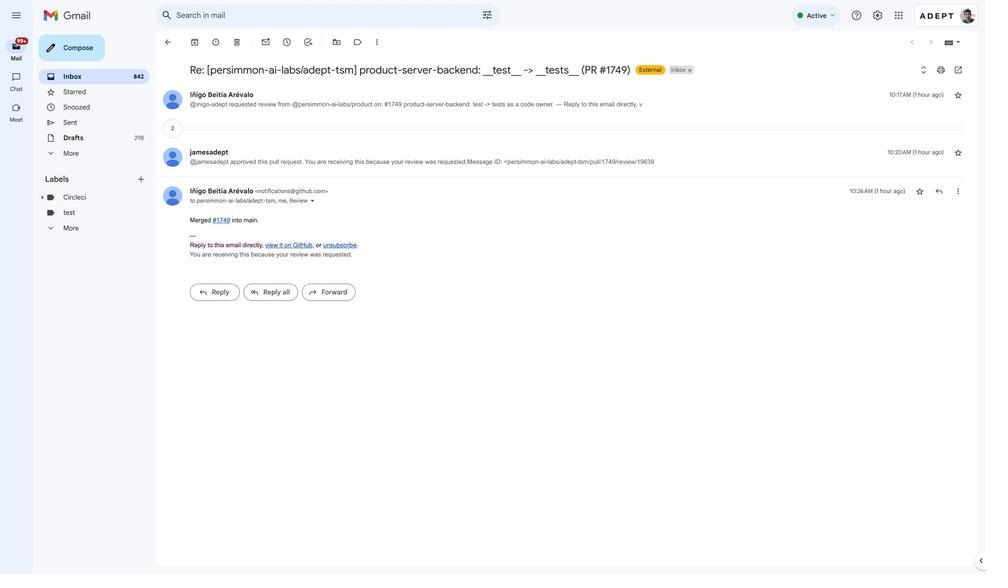 Task type: describe. For each thing, give the bounding box(es) containing it.
1 horizontal spatial not starred image
[[954, 90, 964, 100]]

not starred checkbox for cell related to not starred image
[[954, 148, 964, 157]]

delete image
[[232, 37, 242, 47]]

move to image
[[332, 37, 342, 47]]

cell for rightmost not starred icon
[[890, 90, 944, 100]]

search in mail image
[[158, 7, 176, 24]]

report spam image
[[211, 37, 221, 47]]

cell for not starred image
[[888, 148, 944, 157]]

main menu image
[[11, 10, 22, 21]]

Search in mail text field
[[177, 11, 455, 20]]



Task type: vqa. For each thing, say whether or not it's contained in the screenshot.
SETTINGS icon
yes



Task type: locate. For each thing, give the bounding box(es) containing it.
1 vertical spatial not starred checkbox
[[916, 187, 925, 196]]

cell for not starred icon to the bottom
[[850, 187, 906, 196]]

0 horizontal spatial not starred checkbox
[[916, 187, 925, 196]]

select input tool image
[[956, 38, 962, 46]]

heading
[[0, 55, 33, 62], [0, 85, 33, 93], [0, 116, 33, 124], [45, 175, 136, 184]]

labels image
[[353, 37, 363, 47]]

archive image
[[190, 37, 200, 47]]

0 horizontal spatial not starred image
[[916, 187, 925, 196]]

0 vertical spatial not starred image
[[954, 90, 964, 100]]

1 horizontal spatial not starred checkbox
[[954, 148, 964, 157]]

Not starred checkbox
[[954, 90, 964, 100]]

1 vertical spatial not starred image
[[916, 187, 925, 196]]

settings image
[[872, 10, 884, 21]]

not starred image
[[954, 90, 964, 100], [916, 187, 925, 196]]

gmail image
[[43, 6, 96, 25]]

more email options image
[[372, 37, 382, 47]]

Not starred checkbox
[[954, 148, 964, 157], [916, 187, 925, 196]]

not starred image
[[954, 148, 964, 157]]

support image
[[851, 10, 863, 21]]

0 vertical spatial not starred checkbox
[[954, 148, 964, 157]]

not starred checkbox for cell related to not starred icon to the bottom
[[916, 187, 925, 196]]

Search in mail search field
[[155, 4, 501, 27]]

advanced search options image
[[478, 5, 497, 24]]

show details image
[[310, 198, 315, 204]]

navigation
[[0, 31, 34, 575]]

snooze image
[[282, 37, 292, 47]]

cell
[[890, 90, 944, 100], [888, 148, 944, 157], [850, 187, 906, 196], [190, 187, 328, 196]]

back to inbox image
[[163, 37, 173, 47]]

list
[[155, 81, 964, 310]]

add to tasks image
[[303, 37, 313, 47]]



